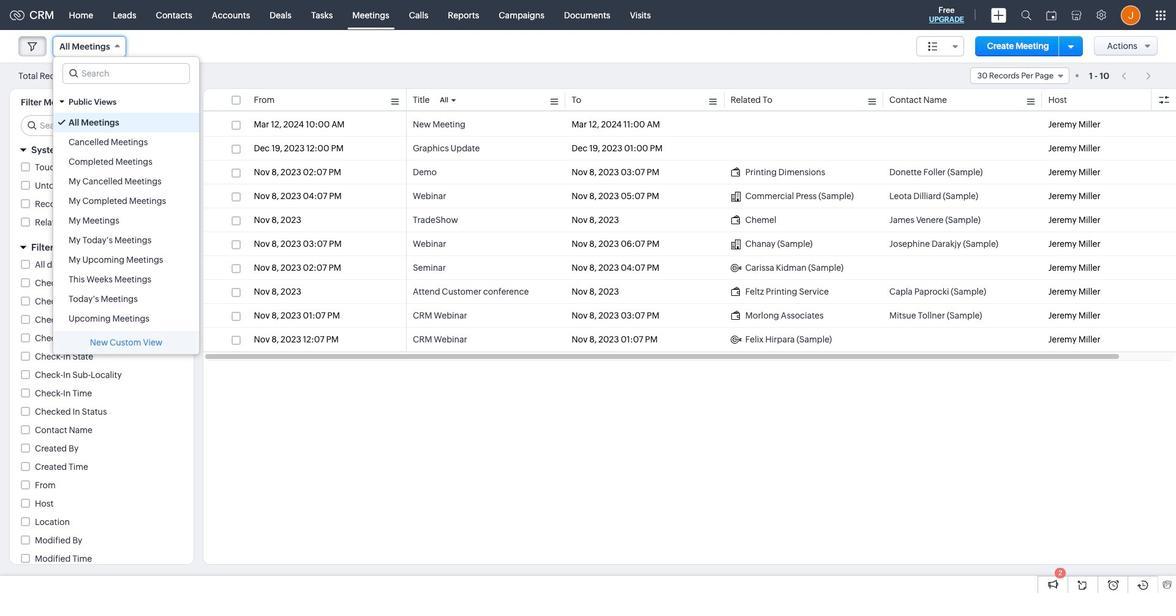 Task type: locate. For each thing, give the bounding box(es) containing it.
logo image
[[10, 10, 25, 20]]

navigation
[[1116, 67, 1158, 85]]

row group
[[203, 113, 1177, 352]]

profile image
[[1122, 5, 1141, 25]]

None field
[[53, 36, 126, 57], [917, 36, 965, 56], [971, 67, 1070, 84], [53, 36, 126, 57], [971, 67, 1070, 84]]

region
[[53, 113, 199, 329]]

calendar image
[[1047, 10, 1057, 20]]



Task type: describe. For each thing, give the bounding box(es) containing it.
search element
[[1014, 0, 1040, 30]]

search image
[[1022, 10, 1032, 20]]

profile element
[[1114, 0, 1149, 30]]

Search text field
[[63, 64, 189, 83]]

create menu element
[[984, 0, 1014, 30]]

create menu image
[[992, 8, 1007, 22]]

none field size
[[917, 36, 965, 56]]

size image
[[928, 41, 938, 52]]

Search text field
[[21, 116, 184, 135]]



Task type: vqa. For each thing, say whether or not it's contained in the screenshot.
SEARCH element
yes



